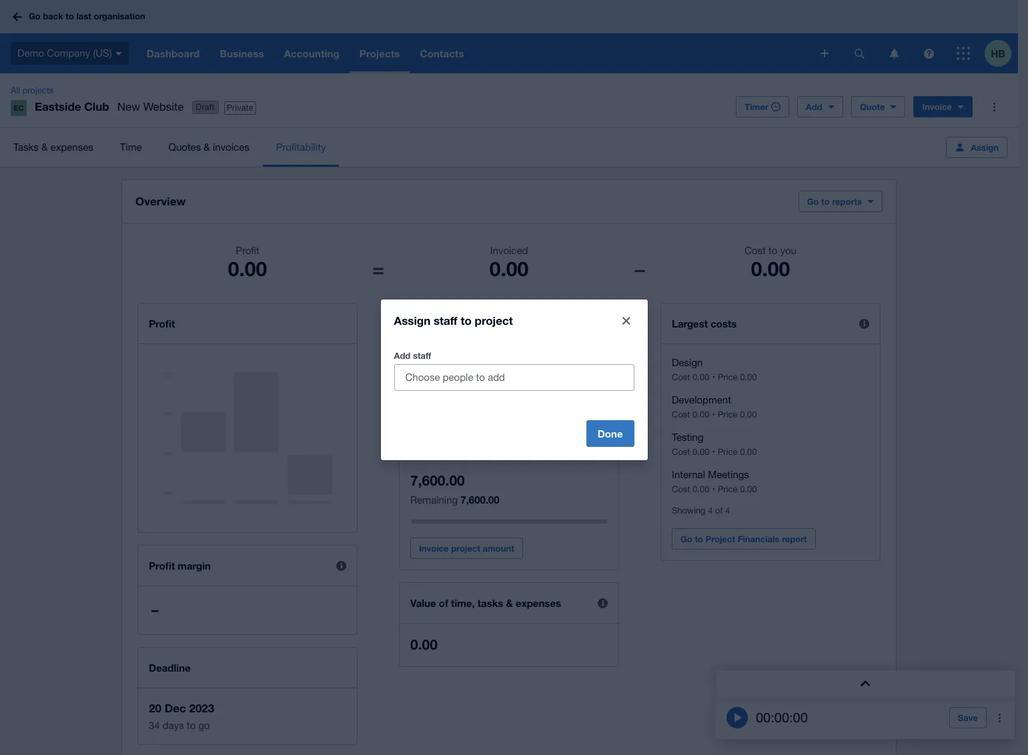 Task type: locate. For each thing, give the bounding box(es) containing it.
project inside dialog
[[475, 314, 513, 328]]

price down development
[[718, 410, 738, 420]]

0 horizontal spatial expenses
[[50, 141, 93, 153]]

assign
[[971, 142, 999, 153], [394, 314, 431, 328]]

0.00 inside cost to you 0.00
[[752, 257, 791, 281]]

report
[[782, 534, 808, 545]]

4 down 'internal meetings cost 0.00 • price 0.00'
[[708, 506, 713, 516]]

2 horizontal spatial go
[[808, 196, 819, 207]]

price down meetings
[[718, 485, 738, 495]]

–
[[152, 602, 159, 619]]

price up development cost 0.00 • price 0.00
[[718, 373, 738, 383]]

1 vertical spatial expenses
[[516, 598, 562, 610]]

cost
[[745, 245, 766, 256], [672, 373, 691, 383], [672, 410, 691, 420], [672, 447, 691, 457], [672, 485, 691, 495]]

7,600.00 remaining 7,600.00
[[411, 473, 500, 506]]

• inside the testing cost 0.00 • price 0.00
[[713, 447, 716, 457]]

price inside 'internal meetings cost 0.00 • price 0.00'
[[718, 485, 738, 495]]

expenses
[[50, 141, 93, 153], [516, 598, 562, 610]]

0 vertical spatial profit
[[236, 245, 260, 256]]

• up meetings
[[713, 447, 716, 457]]

0 horizontal spatial add
[[394, 351, 411, 361]]

1 horizontal spatial of
[[454, 383, 462, 393]]

0 horizontal spatial of
[[439, 598, 449, 610]]

0 horizontal spatial showing
[[411, 383, 444, 393]]

invoiced
[[490, 245, 528, 256]]

4 up project
[[726, 506, 730, 516]]

2 vertical spatial go
[[681, 534, 693, 545]]

1 vertical spatial assign
[[394, 314, 431, 328]]

add inside popup button
[[806, 101, 823, 112]]

cost for testing
[[672, 447, 691, 457]]

svg image right (us) on the left
[[115, 52, 122, 55]]

1 vertical spatial staff
[[413, 351, 431, 361]]

hb
[[992, 47, 1006, 59]]

0 vertical spatial project
[[475, 314, 513, 328]]

0 vertical spatial expenses
[[50, 141, 93, 153]]

costs
[[711, 318, 737, 330]]

go left 'back'
[[29, 11, 41, 22]]

0 horizontal spatial &
[[41, 141, 48, 153]]

1 vertical spatial project
[[451, 543, 481, 554]]

to inside cost to you 0.00
[[769, 245, 778, 256]]

time
[[120, 141, 142, 153]]

showing
[[411, 383, 444, 393], [672, 506, 706, 516]]

0 horizontal spatial go
[[29, 11, 41, 22]]

to left reports
[[822, 196, 830, 207]]

expenses down eastside club
[[50, 141, 93, 153]]

price inside design cost 0.00 • price 0.00
[[718, 373, 738, 383]]

project left the amount
[[451, 543, 481, 554]]

& for tasks
[[41, 141, 48, 153]]

1 horizontal spatial &
[[204, 141, 210, 153]]

deadline
[[149, 662, 191, 674]]

00:00:00
[[756, 710, 808, 726]]

design
[[672, 357, 703, 369]]

0 horizontal spatial 1
[[447, 383, 452, 393]]

of
[[454, 383, 462, 393], [716, 506, 723, 516], [439, 598, 449, 610]]

close button
[[613, 308, 640, 334]]

& right tasks
[[41, 141, 48, 153]]

go left reports
[[808, 196, 819, 207]]

invoice up 'assign' button at the top right of page
[[923, 101, 953, 112]]

3 price from the top
[[718, 447, 738, 457]]

cost inside the testing cost 0.00 • price 0.00
[[672, 447, 691, 457]]

all projects
[[11, 85, 54, 95]]

0 vertical spatial staff
[[434, 314, 458, 328]]

1 svg image from the left
[[855, 48, 865, 58]]

cost inside design cost 0.00 • price 0.00
[[672, 373, 691, 383]]

invoice down remaining
[[419, 543, 449, 554]]

largest costs
[[672, 318, 737, 330]]

navigation
[[137, 33, 812, 73]]

invoice project amount button
[[411, 538, 523, 559]]

4 price from the top
[[718, 485, 738, 495]]

0 vertical spatial showing
[[411, 383, 444, 393]]

go inside popup button
[[808, 196, 819, 207]]

1 vertical spatial draft
[[461, 359, 480, 369]]

1 vertical spatial showing
[[672, 506, 706, 516]]

to right invoices
[[461, 314, 472, 328]]

0 vertical spatial go
[[29, 11, 41, 22]]

cost down the "internal"
[[672, 485, 691, 495]]

& right quotes
[[204, 141, 210, 153]]

all projects link
[[5, 84, 59, 97]]

1 • from the top
[[713, 373, 716, 383]]

0 vertical spatial 7,600.00
[[569, 357, 608, 369]]

expenses right the "tasks" on the left
[[516, 598, 562, 610]]

1 vertical spatial 7,600.00
[[411, 473, 465, 489]]

go inside button
[[681, 534, 693, 545]]

2 horizontal spatial &
[[506, 598, 513, 610]]

cost left you
[[745, 245, 766, 256]]

save
[[959, 713, 979, 724]]

invoice
[[923, 101, 953, 112], [419, 543, 449, 554]]

price inside development cost 0.00 • price 0.00
[[718, 410, 738, 420]]

to
[[66, 11, 74, 22], [822, 196, 830, 207], [769, 245, 778, 256], [461, 314, 472, 328], [695, 534, 704, 545], [187, 720, 196, 732]]

assign inside 'assign' button
[[971, 142, 999, 153]]

assign inside assign staff to project dialog
[[394, 314, 431, 328]]

2 • from the top
[[713, 410, 716, 420]]

1 horizontal spatial draft
[[461, 359, 480, 369]]

1 horizontal spatial add
[[806, 101, 823, 112]]

price for testing
[[718, 447, 738, 457]]

showing down the "internal"
[[672, 506, 706, 516]]

assign down invoice popup button
[[971, 142, 999, 153]]

inv-
[[411, 357, 430, 369]]

showing for showing 1 of 1
[[411, 383, 444, 393]]

add inside assign staff to project dialog
[[394, 351, 411, 361]]

invoice for invoice
[[923, 101, 953, 112]]

go for go back to last organisation
[[29, 11, 41, 22]]

2 price from the top
[[718, 410, 738, 420]]

1 horizontal spatial showing
[[672, 506, 706, 516]]

add right timer "button"
[[806, 101, 823, 112]]

2 vertical spatial 7,600.00
[[461, 494, 500, 506]]

7,600.00 for 7,600.00
[[569, 357, 608, 369]]

project
[[706, 534, 736, 545]]

to left go
[[187, 720, 196, 732]]

0 horizontal spatial staff
[[413, 351, 431, 361]]

• inside development cost 0.00 • price 0.00
[[713, 410, 716, 420]]

draft left the private
[[196, 102, 215, 112]]

dec
[[165, 702, 186, 716]]

0 horizontal spatial 4
[[708, 506, 713, 516]]

hb button
[[985, 33, 1019, 73]]

1 horizontal spatial 1
[[464, 383, 469, 393]]

save button
[[950, 708, 987, 729]]

1 vertical spatial invoice
[[419, 543, 449, 554]]

1 horizontal spatial go
[[681, 534, 693, 545]]

profit for margin
[[149, 560, 175, 572]]

svg image up quote
[[855, 48, 865, 58]]

go inside hb banner
[[29, 11, 41, 22]]

value of time, tasks & expenses
[[411, 598, 562, 610]]

• down meetings
[[713, 485, 716, 495]]

go to reports button
[[799, 191, 883, 212]]

to left last
[[66, 11, 74, 22]]

• inside design cost 0.00 • price 0.00
[[713, 373, 716, 383]]

1 horizontal spatial svg image
[[924, 48, 934, 58]]

project
[[475, 314, 513, 328], [451, 543, 481, 554]]

1 horizontal spatial invoice
[[923, 101, 953, 112]]

2 vertical spatial profit
[[149, 560, 175, 572]]

invoices
[[213, 141, 249, 153]]

svg image up add popup button
[[821, 49, 829, 57]]

0 horizontal spatial draft
[[196, 102, 215, 112]]

add
[[806, 101, 823, 112], [394, 351, 411, 361]]

•
[[713, 373, 716, 383], [713, 410, 716, 420], [713, 447, 716, 457], [713, 485, 716, 495]]

2 svg image from the left
[[924, 48, 934, 58]]

& right the "tasks" on the left
[[506, 598, 513, 610]]

to left project
[[695, 534, 704, 545]]

draft right the 0041
[[461, 359, 480, 369]]

development cost 0.00 • price 0.00
[[672, 395, 757, 420]]

profit inside profit 0.00
[[236, 245, 260, 256]]

1 horizontal spatial assign
[[971, 142, 999, 153]]

assign staff to project dialog
[[381, 300, 648, 461]]

0 horizontal spatial svg image
[[855, 48, 865, 58]]

invoice inside button
[[419, 543, 449, 554]]

assign for assign
[[971, 142, 999, 153]]

assign button
[[947, 137, 1008, 158]]

cost for design
[[672, 373, 691, 383]]

1 vertical spatial add
[[394, 351, 411, 361]]

cost inside development cost 0.00 • price 0.00
[[672, 410, 691, 420]]

&
[[41, 141, 48, 153], [204, 141, 210, 153], [506, 598, 513, 610]]

price inside the testing cost 0.00 • price 0.00
[[718, 447, 738, 457]]

4
[[708, 506, 713, 516], [726, 506, 730, 516]]

assign up add staff
[[394, 314, 431, 328]]

• up development
[[713, 373, 716, 383]]

7,600.00
[[569, 357, 608, 369], [411, 473, 465, 489], [461, 494, 500, 506]]

go for go to project financials report
[[681, 534, 693, 545]]

profit for 0.00
[[236, 245, 260, 256]]

1 1 from the left
[[447, 383, 452, 393]]

0 vertical spatial of
[[454, 383, 462, 393]]

20
[[149, 702, 162, 716]]

cost up "testing"
[[672, 410, 691, 420]]

1
[[447, 383, 452, 393], [464, 383, 469, 393]]

0 vertical spatial add
[[806, 101, 823, 112]]

1 horizontal spatial 4
[[726, 506, 730, 516]]

invoice inside popup button
[[923, 101, 953, 112]]

add left the 0041
[[394, 351, 411, 361]]

add button
[[798, 96, 844, 118]]

svg image
[[13, 12, 22, 21], [957, 47, 971, 60], [890, 48, 899, 58], [821, 49, 829, 57], [115, 52, 122, 55]]

1 price from the top
[[718, 373, 738, 383]]

0.00
[[228, 257, 267, 281], [490, 257, 529, 281], [752, 257, 791, 281], [693, 373, 710, 383], [741, 373, 757, 383], [693, 410, 710, 420], [741, 410, 757, 420], [693, 447, 710, 457], [741, 447, 757, 457], [693, 485, 710, 495], [741, 485, 757, 495], [411, 637, 438, 654]]

demo company (us) button
[[0, 33, 137, 73]]

new website
[[117, 100, 184, 113]]

1 vertical spatial profit
[[149, 318, 175, 330]]

svg image up invoice popup button
[[924, 48, 934, 58]]

quotes
[[169, 141, 201, 153]]

2 vertical spatial of
[[439, 598, 449, 610]]

quotes & invoices link
[[155, 128, 263, 167]]

showing 4 of 4
[[672, 506, 730, 516]]

0 horizontal spatial assign
[[394, 314, 431, 328]]

private
[[227, 103, 254, 113]]

profit 0.00
[[228, 245, 267, 281]]

price up meetings
[[718, 447, 738, 457]]

go down showing 4 of 4
[[681, 534, 693, 545]]

svg image left 'back'
[[13, 12, 22, 21]]

project down invoiced 0.00
[[475, 314, 513, 328]]

meetings
[[708, 469, 750, 481]]

go to reports
[[808, 196, 863, 207]]

0 vertical spatial invoice
[[923, 101, 953, 112]]

• down development
[[713, 410, 716, 420]]

1 vertical spatial of
[[716, 506, 723, 516]]

cost down design
[[672, 373, 691, 383]]

price
[[718, 373, 738, 383], [718, 410, 738, 420], [718, 447, 738, 457], [718, 485, 738, 495]]

4 • from the top
[[713, 485, 716, 495]]

back
[[43, 11, 63, 22]]

draft
[[196, 102, 215, 112], [461, 359, 480, 369]]

svg image
[[855, 48, 865, 58], [924, 48, 934, 58]]

cost down "testing"
[[672, 447, 691, 457]]

1 vertical spatial go
[[808, 196, 819, 207]]

go
[[29, 11, 41, 22], [808, 196, 819, 207], [681, 534, 693, 545]]

start timer image
[[727, 708, 748, 729]]

reports
[[833, 196, 863, 207]]

2 horizontal spatial of
[[716, 506, 723, 516]]

to left you
[[769, 245, 778, 256]]

inv-0041
[[411, 357, 452, 369]]

showing down inv-0041 link
[[411, 383, 444, 393]]

value
[[411, 598, 436, 610]]

7,600.00 for 7,600.00 remaining 7,600.00
[[411, 473, 465, 489]]

testing
[[672, 432, 704, 443]]

0 vertical spatial assign
[[971, 142, 999, 153]]

3 • from the top
[[713, 447, 716, 457]]

0 horizontal spatial invoice
[[419, 543, 449, 554]]

navigation inside hb banner
[[137, 33, 812, 73]]

1 horizontal spatial staff
[[434, 314, 458, 328]]



Task type: describe. For each thing, give the bounding box(es) containing it.
to inside button
[[695, 534, 704, 545]]

timer button
[[737, 96, 790, 118]]

company
[[47, 47, 90, 59]]

go back to last organisation
[[29, 11, 145, 22]]

to inside 20 dec 2023 34 days to go
[[187, 720, 196, 732]]

all
[[11, 85, 20, 95]]

svg image left hb
[[957, 47, 971, 60]]

svg image inside demo company (us) popup button
[[115, 52, 122, 55]]

go to project financials report
[[681, 534, 808, 545]]

2023
[[189, 702, 214, 716]]

invoice for invoice project amount
[[419, 543, 449, 554]]

assign staff to project
[[394, 314, 513, 328]]

add staff
[[394, 351, 431, 361]]

tasks
[[13, 141, 39, 153]]

eastside club
[[35, 99, 109, 113]]

& for quotes
[[204, 141, 210, 153]]

• for development
[[713, 410, 716, 420]]

profitability
[[276, 141, 326, 153]]

timer
[[745, 101, 769, 112]]

days
[[163, 720, 184, 732]]

amount
[[483, 543, 515, 554]]

overview
[[136, 194, 186, 208]]

quote button
[[852, 96, 906, 118]]

add for add
[[806, 101, 823, 112]]

cost inside cost to you 0.00
[[745, 245, 766, 256]]

demo
[[17, 47, 44, 59]]

development
[[672, 395, 732, 406]]

0 vertical spatial draft
[[196, 102, 215, 112]]

testing cost 0.00 • price 0.00
[[672, 432, 757, 457]]

project inside button
[[451, 543, 481, 554]]

profitability link
[[263, 128, 339, 167]]

2 1 from the left
[[464, 383, 469, 393]]

1 4 from the left
[[708, 506, 713, 516]]

staff for add
[[413, 351, 431, 361]]

profit margin
[[149, 560, 211, 572]]

assign for assign staff to project
[[394, 314, 431, 328]]

quotes & invoices
[[169, 141, 249, 153]]

tasks
[[478, 598, 504, 610]]

svg image up quote popup button
[[890, 48, 899, 58]]

go back to last organisation link
[[8, 5, 153, 29]]

price for design
[[718, 373, 738, 383]]

• for design
[[713, 373, 716, 383]]

to inside hb banner
[[66, 11, 74, 22]]

=
[[373, 257, 385, 281]]

time link
[[107, 128, 155, 167]]

invoice button
[[914, 96, 973, 118]]

time,
[[451, 598, 475, 610]]

add for add staff
[[394, 351, 411, 361]]

internal
[[672, 469, 706, 481]]

to inside popup button
[[822, 196, 830, 207]]

2 4 from the left
[[726, 506, 730, 516]]

quote
[[860, 101, 886, 112]]

go
[[199, 720, 210, 732]]

you
[[781, 245, 797, 256]]

margin
[[178, 560, 211, 572]]

hb banner
[[0, 0, 1019, 73]]

svg image inside go back to last organisation link
[[13, 12, 22, 21]]

website
[[143, 100, 184, 113]]

design cost 0.00 • price 0.00
[[672, 357, 757, 383]]

financials
[[738, 534, 780, 545]]

−
[[634, 257, 646, 281]]

ec
[[14, 103, 24, 112]]

price for development
[[718, 410, 738, 420]]

Choose people to add field
[[395, 365, 634, 391]]

showing 1 of 1
[[411, 383, 469, 393]]

1 horizontal spatial expenses
[[516, 598, 562, 610]]

new
[[117, 100, 140, 113]]

cost inside 'internal meetings cost 0.00 • price 0.00'
[[672, 485, 691, 495]]

34
[[149, 720, 160, 732]]

• inside 'internal meetings cost 0.00 • price 0.00'
[[713, 485, 716, 495]]

organisation
[[94, 11, 145, 22]]

staff for assign
[[434, 314, 458, 328]]

tasks & expenses link
[[0, 128, 107, 167]]

close image
[[623, 317, 631, 325]]

cost for development
[[672, 410, 691, 420]]

invoices
[[411, 318, 450, 330]]

20 dec 2023 34 days to go
[[149, 702, 214, 732]]

cost to you 0.00
[[745, 245, 797, 281]]

demo company (us)
[[17, 47, 112, 59]]

largest
[[672, 318, 708, 330]]

invoiced 0.00
[[490, 245, 529, 281]]

to inside dialog
[[461, 314, 472, 328]]

projects
[[23, 85, 54, 95]]

invoice project amount
[[419, 543, 515, 554]]

no profit information available image
[[163, 358, 332, 519]]

eastside
[[35, 99, 81, 113]]

done
[[598, 428, 623, 440]]

tasks & expenses
[[13, 141, 93, 153]]

• for testing
[[713, 447, 716, 457]]

showing for showing 4 of 4
[[672, 506, 706, 516]]

0041
[[430, 357, 452, 369]]

remaining
[[411, 495, 458, 506]]

go to project financials report button
[[672, 529, 816, 550]]

of for 4
[[716, 506, 723, 516]]

last
[[76, 11, 91, 22]]

internal meetings cost 0.00 • price 0.00
[[672, 469, 757, 495]]

go for go to reports
[[808, 196, 819, 207]]

done button
[[587, 421, 635, 447]]

(us)
[[93, 47, 112, 59]]

of for 1
[[454, 383, 462, 393]]



Task type: vqa. For each thing, say whether or not it's contained in the screenshot.
the be
no



